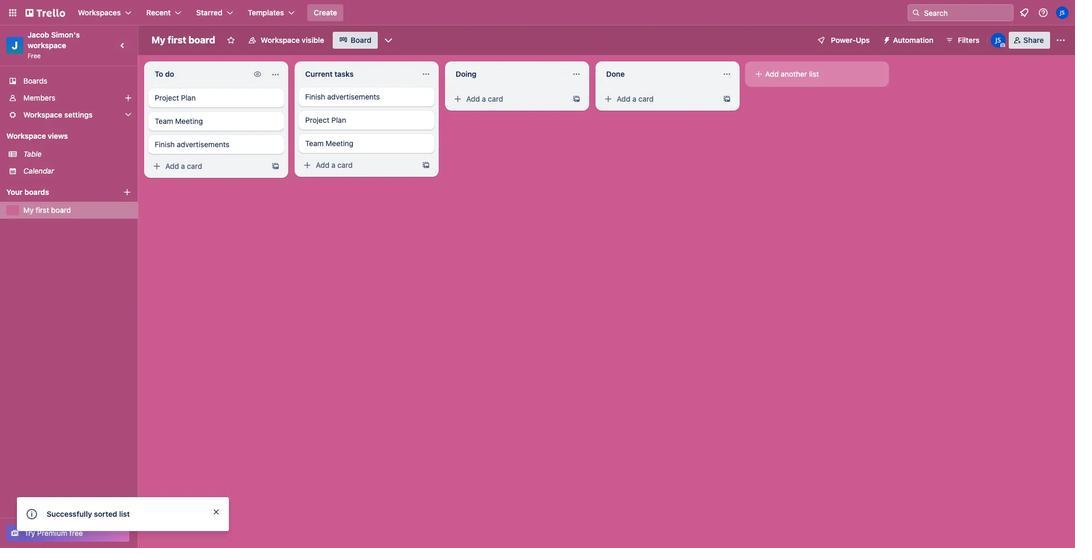 Task type: locate. For each thing, give the bounding box(es) containing it.
1 horizontal spatial team meeting
[[305, 139, 354, 148]]

sm image
[[879, 32, 894, 47], [453, 94, 463, 104], [302, 160, 313, 171], [152, 161, 162, 172]]

my inside board name text field
[[152, 34, 165, 46]]

0 vertical spatial project plan
[[155, 93, 196, 102]]

1 vertical spatial project plan
[[305, 116, 346, 125]]

boards
[[24, 188, 49, 197]]

create from template… image for finish advertisements
[[271, 162, 280, 171]]

add a card for team meeting's create from template… image
[[316, 161, 353, 170]]

workspaces
[[78, 8, 121, 17]]

0 vertical spatial advertisements
[[327, 92, 380, 101]]

0 vertical spatial meeting
[[175, 117, 203, 126]]

0 horizontal spatial my first board
[[23, 206, 71, 215]]

workspace views
[[6, 131, 68, 140]]

0 horizontal spatial project plan
[[155, 93, 196, 102]]

my down your boards in the left of the page
[[23, 206, 34, 215]]

0 horizontal spatial first
[[36, 206, 49, 215]]

board
[[189, 34, 215, 46], [51, 206, 71, 215]]

automation button
[[879, 32, 940, 49]]

1 horizontal spatial team meeting link
[[299, 134, 435, 153]]

free
[[69, 529, 83, 538]]

workspace inside button
[[261, 36, 300, 45]]

1 horizontal spatial finish advertisements link
[[299, 87, 435, 107]]

1 vertical spatial workspace
[[23, 110, 62, 119]]

1 vertical spatial advertisements
[[177, 140, 230, 149]]

1 vertical spatial my
[[23, 206, 34, 215]]

1 vertical spatial project
[[305, 116, 330, 125]]

1 horizontal spatial sm image
[[603, 94, 614, 104]]

1 horizontal spatial my first board
[[152, 34, 215, 46]]

board
[[351, 36, 372, 45]]

0 horizontal spatial list
[[119, 510, 130, 519]]

calendar
[[23, 166, 54, 175]]

jacob simon (jacobsimon16) image
[[1057, 6, 1069, 19], [991, 33, 1006, 48]]

0 vertical spatial finish advertisements link
[[299, 87, 435, 107]]

workspace
[[261, 36, 300, 45], [23, 110, 62, 119], [6, 131, 46, 140]]

plan down current tasks text field in the left of the page
[[332, 116, 346, 125]]

workspace settings
[[23, 110, 93, 119]]

project
[[155, 93, 179, 102], [305, 116, 330, 125]]

1 horizontal spatial meeting
[[326, 139, 354, 148]]

recent button
[[140, 4, 188, 21]]

team
[[155, 117, 173, 126], [305, 139, 324, 148]]

0 horizontal spatial create from template… image
[[271, 162, 280, 171]]

project plan link down current tasks text field in the left of the page
[[299, 111, 435, 130]]

team meeting for top team meeting link
[[155, 117, 203, 126]]

list right the sorted
[[119, 510, 130, 519]]

create from template… image
[[723, 95, 732, 103]]

0 horizontal spatial project
[[155, 93, 179, 102]]

my first board down your boards with 1 items element
[[23, 206, 71, 215]]

0 vertical spatial project plan link
[[148, 89, 284, 108]]

create from template… image for team meeting
[[422, 161, 430, 170]]

1 horizontal spatial project plan link
[[299, 111, 435, 130]]

first down boards
[[36, 206, 49, 215]]

finish
[[305, 92, 325, 101], [155, 140, 175, 149]]

board down your boards with 1 items element
[[51, 206, 71, 215]]

project plan link down to do text field
[[148, 89, 284, 108]]

project for left project plan link
[[155, 93, 179, 102]]

advertisements
[[327, 92, 380, 101], [177, 140, 230, 149]]

1 vertical spatial finish
[[155, 140, 175, 149]]

team meeting link
[[148, 112, 284, 131], [299, 134, 435, 153]]

finish advertisements link
[[299, 87, 435, 107], [148, 135, 284, 154]]

add another list link
[[750, 66, 885, 83]]

add a card
[[467, 94, 503, 103], [617, 94, 654, 103], [316, 161, 353, 170], [165, 162, 202, 171]]

1 horizontal spatial project plan
[[305, 116, 346, 125]]

1 vertical spatial meeting
[[326, 139, 354, 148]]

share
[[1024, 36, 1044, 45]]

add for create from template… icon
[[617, 94, 631, 103]]

successfully sorted list
[[47, 510, 130, 519]]

1 vertical spatial first
[[36, 206, 49, 215]]

add a card for create from template… icon
[[617, 94, 654, 103]]

0 vertical spatial board
[[189, 34, 215, 46]]

templates button
[[242, 4, 301, 21]]

0 vertical spatial plan
[[181, 93, 196, 102]]

plan
[[181, 93, 196, 102], [332, 116, 346, 125]]

0 horizontal spatial advertisements
[[177, 140, 230, 149]]

0 horizontal spatial finish
[[155, 140, 175, 149]]

workspace visible button
[[242, 32, 331, 49]]

members
[[23, 93, 55, 102]]

first
[[168, 34, 186, 46], [36, 206, 49, 215]]

views
[[48, 131, 68, 140]]

recent
[[146, 8, 171, 17]]

board down starred
[[189, 34, 215, 46]]

workspace down members
[[23, 110, 62, 119]]

1 horizontal spatial project
[[305, 116, 330, 125]]

1 horizontal spatial team
[[305, 139, 324, 148]]

1 vertical spatial list
[[119, 510, 130, 519]]

1 vertical spatial board
[[51, 206, 71, 215]]

0 horizontal spatial finish advertisements
[[155, 140, 230, 149]]

my
[[152, 34, 165, 46], [23, 206, 34, 215]]

1 vertical spatial team meeting
[[305, 139, 354, 148]]

0 vertical spatial project
[[155, 93, 179, 102]]

2 horizontal spatial sm image
[[754, 69, 764, 80]]

members link
[[0, 90, 138, 107]]

project for the rightmost project plan link
[[305, 116, 330, 125]]

add for team meeting's create from template… image
[[316, 161, 330, 170]]

create
[[314, 8, 337, 17]]

0 horizontal spatial team
[[155, 117, 173, 126]]

successfully
[[47, 510, 92, 519]]

list
[[810, 69, 819, 78], [119, 510, 130, 519]]

add inside add another list link
[[765, 69, 779, 78]]

jacob simon's workspace link
[[28, 30, 82, 50]]

1 horizontal spatial first
[[168, 34, 186, 46]]

1 vertical spatial project plan link
[[299, 111, 435, 130]]

plan down to do text field
[[181, 93, 196, 102]]

try premium free button
[[6, 525, 129, 542]]

0 vertical spatial list
[[810, 69, 819, 78]]

card for create from template… icon
[[639, 94, 654, 103]]

team meeting
[[155, 117, 203, 126], [305, 139, 354, 148]]

0 vertical spatial jacob simon (jacobsimon16) image
[[1057, 6, 1069, 19]]

sm image for finish advertisements create from template… image
[[152, 161, 162, 172]]

add a card for rightmost create from template… image
[[467, 94, 503, 103]]

meeting for top team meeting link
[[175, 117, 203, 126]]

your boards with 1 items element
[[6, 186, 107, 199]]

1 horizontal spatial create from template… image
[[422, 161, 430, 170]]

project plan for the rightmost project plan link
[[305, 116, 346, 125]]

finish advertisements
[[305, 92, 380, 101], [155, 140, 230, 149]]

a
[[482, 94, 486, 103], [633, 94, 637, 103], [332, 161, 336, 170], [181, 162, 185, 171]]

1 horizontal spatial jacob simon (jacobsimon16) image
[[1057, 6, 1069, 19]]

1 horizontal spatial plan
[[332, 116, 346, 125]]

card for team meeting's create from template… image
[[338, 161, 353, 170]]

team for top team meeting link
[[155, 117, 173, 126]]

0 vertical spatial team meeting
[[155, 117, 203, 126]]

1 vertical spatial team
[[305, 139, 324, 148]]

free
[[28, 52, 41, 60]]

premium
[[37, 529, 67, 538]]

1 horizontal spatial list
[[810, 69, 819, 78]]

my down recent at the top left of page
[[152, 34, 165, 46]]

workspace down templates dropdown button
[[261, 36, 300, 45]]

0 horizontal spatial team meeting
[[155, 117, 203, 126]]

workspace up table
[[6, 131, 46, 140]]

project plan link
[[148, 89, 284, 108], [299, 111, 435, 130]]

Current tasks text field
[[299, 66, 416, 83]]

1 vertical spatial plan
[[332, 116, 346, 125]]

table link
[[23, 149, 131, 160]]

j
[[12, 39, 18, 51]]

0 horizontal spatial jacob simon (jacobsimon16) image
[[991, 33, 1006, 48]]

star or unstar board image
[[227, 36, 235, 45]]

1 horizontal spatial advertisements
[[327, 92, 380, 101]]

1 vertical spatial jacob simon (jacobsimon16) image
[[991, 33, 1006, 48]]

list right another
[[810, 69, 819, 78]]

workspace settings button
[[0, 107, 138, 124]]

0 vertical spatial team
[[155, 117, 173, 126]]

power-
[[831, 36, 856, 45]]

workspace for workspace visible
[[261, 36, 300, 45]]

0 vertical spatial first
[[168, 34, 186, 46]]

my first board
[[152, 34, 215, 46], [23, 206, 71, 215]]

try
[[24, 529, 35, 538]]

simon's
[[51, 30, 80, 39]]

jacob simon (jacobsimon16) image right open information menu icon
[[1057, 6, 1069, 19]]

workspace inside popup button
[[23, 110, 62, 119]]

0 horizontal spatial sm image
[[252, 69, 263, 80]]

0 horizontal spatial meeting
[[175, 117, 203, 126]]

1 vertical spatial finish advertisements link
[[148, 135, 284, 154]]

0 vertical spatial finish
[[305, 92, 325, 101]]

0 vertical spatial my first board
[[152, 34, 215, 46]]

1 horizontal spatial board
[[189, 34, 215, 46]]

sm image
[[252, 69, 263, 80], [754, 69, 764, 80], [603, 94, 614, 104]]

my first board down recent dropdown button
[[152, 34, 215, 46]]

1 horizontal spatial finish
[[305, 92, 325, 101]]

1 horizontal spatial my
[[152, 34, 165, 46]]

create button
[[307, 4, 344, 21]]

add
[[765, 69, 779, 78], [467, 94, 480, 103], [617, 94, 631, 103], [316, 161, 330, 170], [165, 162, 179, 171]]

starred
[[196, 8, 222, 17]]

0 horizontal spatial board
[[51, 206, 71, 215]]

0 horizontal spatial team meeting link
[[148, 112, 284, 131]]

1 horizontal spatial finish advertisements
[[305, 92, 380, 101]]

add for finish advertisements create from template… image
[[165, 162, 179, 171]]

0 horizontal spatial finish advertisements link
[[148, 135, 284, 154]]

add a card link
[[450, 92, 568, 107], [600, 92, 719, 107], [299, 158, 418, 173], [148, 159, 267, 174]]

first down recent dropdown button
[[168, 34, 186, 46]]

project plan
[[155, 93, 196, 102], [305, 116, 346, 125]]

card
[[488, 94, 503, 103], [639, 94, 654, 103], [338, 161, 353, 170], [187, 162, 202, 171]]

0 vertical spatial my
[[152, 34, 165, 46]]

create from template… image
[[573, 95, 581, 103], [422, 161, 430, 170], [271, 162, 280, 171]]

jacob simon (jacobsimon16) image right filters
[[991, 33, 1006, 48]]

meeting
[[175, 117, 203, 126], [326, 139, 354, 148]]

your
[[6, 188, 23, 197]]

0 vertical spatial workspace
[[261, 36, 300, 45]]

a for rightmost create from template… image
[[482, 94, 486, 103]]

1 vertical spatial finish advertisements
[[155, 140, 230, 149]]

back to home image
[[25, 4, 65, 21]]

2 vertical spatial workspace
[[6, 131, 46, 140]]



Task type: vqa. For each thing, say whether or not it's contained in the screenshot.
Learn Trello board basics's Learn
no



Task type: describe. For each thing, give the bounding box(es) containing it.
filters button
[[942, 32, 983, 49]]

dismiss flag image
[[212, 508, 221, 517]]

add a card link for team meeting's create from template… image
[[299, 158, 418, 173]]

add a card for finish advertisements create from template… image
[[165, 162, 202, 171]]

0 horizontal spatial project plan link
[[148, 89, 284, 108]]

board inside text field
[[189, 34, 215, 46]]

first inside board name text field
[[168, 34, 186, 46]]

Board name text field
[[146, 32, 221, 49]]

sm image for team meeting's create from template… image
[[302, 160, 313, 171]]

boards
[[23, 76, 47, 85]]

templates
[[248, 8, 284, 17]]

0 vertical spatial team meeting link
[[148, 112, 284, 131]]

open information menu image
[[1039, 7, 1049, 18]]

share button
[[1009, 32, 1051, 49]]

settings
[[64, 110, 93, 119]]

filters
[[958, 36, 980, 45]]

a for create from template… icon
[[633, 94, 637, 103]]

Doing text field
[[450, 66, 566, 83]]

sm image for rightmost create from template… image
[[453, 94, 463, 104]]

add a card link for finish advertisements create from template… image
[[148, 159, 267, 174]]

visible
[[302, 36, 324, 45]]

my first board inside board name text field
[[152, 34, 215, 46]]

list for successfully sorted list
[[119, 510, 130, 519]]

add a card link for create from template… icon
[[600, 92, 719, 107]]

jacob simon's workspace free
[[28, 30, 82, 60]]

automation
[[894, 36, 934, 45]]

search image
[[912, 8, 921, 17]]

list for add another list
[[810, 69, 819, 78]]

boards link
[[0, 73, 138, 90]]

0 notifications image
[[1018, 6, 1031, 19]]

card for finish advertisements create from template… image
[[187, 162, 202, 171]]

calendar link
[[23, 166, 131, 177]]

add for rightmost create from template… image
[[467, 94, 480, 103]]

jacob
[[28, 30, 49, 39]]

0 horizontal spatial my
[[23, 206, 34, 215]]

power-ups
[[831, 36, 870, 45]]

another
[[781, 69, 808, 78]]

workspace for workspace settings
[[23, 110, 62, 119]]

Done text field
[[600, 66, 717, 83]]

2 horizontal spatial create from template… image
[[573, 95, 581, 103]]

workspaces button
[[72, 4, 138, 21]]

add a card link for rightmost create from template… image
[[450, 92, 568, 107]]

a for team meeting's create from template… image
[[332, 161, 336, 170]]

your boards
[[6, 188, 49, 197]]

starred button
[[190, 4, 239, 21]]

primary element
[[0, 0, 1076, 25]]

sorted
[[94, 510, 117, 519]]

To do text field
[[148, 66, 248, 83]]

ups
[[856, 36, 870, 45]]

a for finish advertisements create from template… image
[[181, 162, 185, 171]]

sm image inside the automation button
[[879, 32, 894, 47]]

workspace visible
[[261, 36, 324, 45]]

card for rightmost create from template… image
[[488, 94, 503, 103]]

1 vertical spatial my first board
[[23, 206, 71, 215]]

show menu image
[[1056, 35, 1067, 46]]

workspace
[[28, 41, 66, 50]]

team for bottommost team meeting link
[[305, 139, 324, 148]]

1 vertical spatial team meeting link
[[299, 134, 435, 153]]

0 vertical spatial finish advertisements
[[305, 92, 380, 101]]

table
[[23, 149, 42, 159]]

try premium free
[[24, 529, 83, 538]]

0 horizontal spatial plan
[[181, 93, 196, 102]]

jacob simon (jacobsimon16) image inside primary element
[[1057, 6, 1069, 19]]

add board image
[[123, 188, 131, 197]]

sm image inside add another list link
[[754, 69, 764, 80]]

team meeting for bottommost team meeting link
[[305, 139, 354, 148]]

this member is an admin of this board. image
[[1001, 43, 1005, 48]]

my first board link
[[23, 205, 131, 216]]

add another list
[[765, 69, 819, 78]]

power-ups button
[[810, 32, 877, 49]]

meeting for bottommost team meeting link
[[326, 139, 354, 148]]

Search field
[[921, 5, 1014, 21]]

workspace navigation collapse icon image
[[116, 38, 130, 53]]

customize views image
[[383, 35, 394, 46]]

board link
[[333, 32, 378, 49]]

project plan for left project plan link
[[155, 93, 196, 102]]

j link
[[6, 37, 23, 54]]

workspace for workspace views
[[6, 131, 46, 140]]



